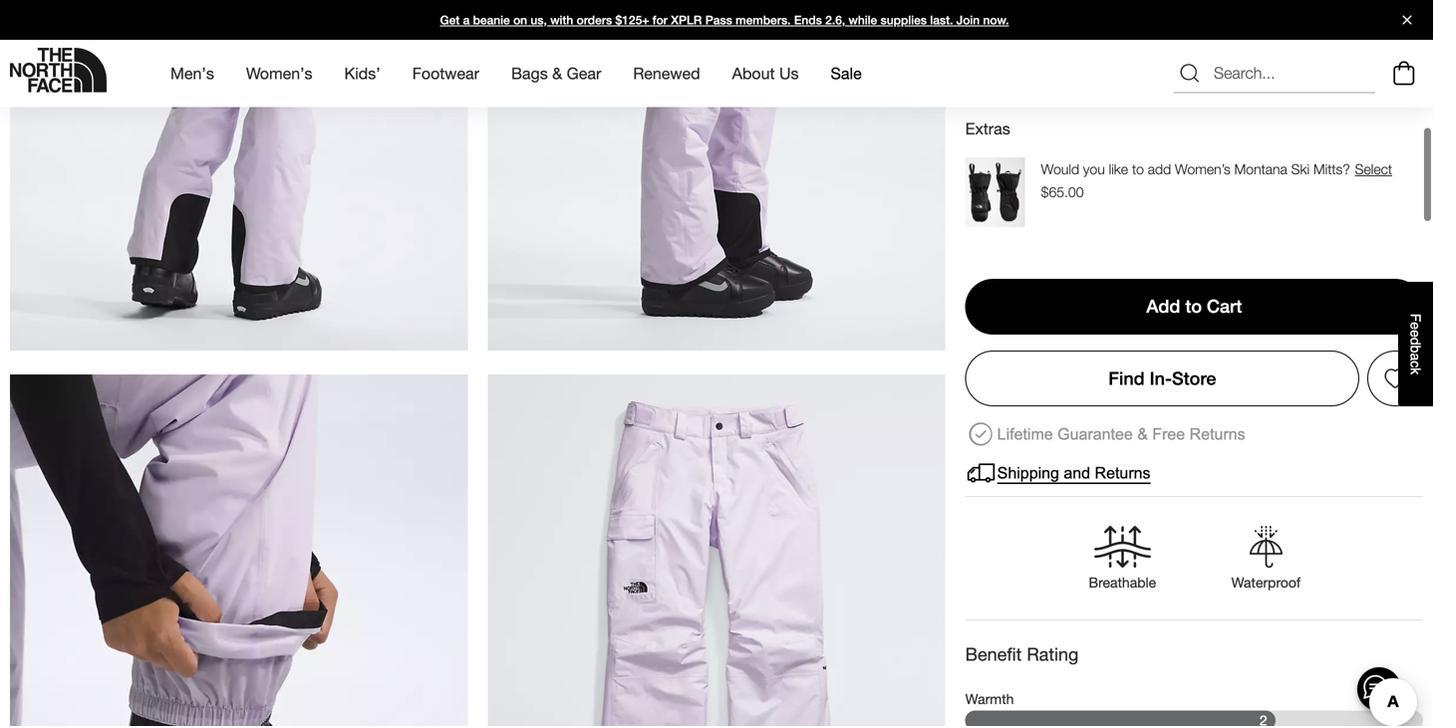 Task type: describe. For each thing, give the bounding box(es) containing it.
to inside would you like to add women's montana ski mitts? select $65.00
[[1132, 161, 1144, 178]]

beanie
[[473, 13, 510, 27]]

find in-store
[[1109, 368, 1217, 389]]

the north face home page image
[[10, 48, 107, 93]]

sale
[[831, 64, 862, 83]]

Search search field
[[1174, 54, 1376, 93]]

d
[[1408, 338, 1424, 346]]

size
[[1002, 27, 1033, 45]]

members.
[[736, 13, 791, 27]]

lifetime guarantee & free returns button
[[966, 419, 1246, 451]]

warmth
[[966, 692, 1014, 708]]

renewed
[[633, 64, 700, 83]]

$65.00
[[1041, 184, 1084, 201]]

get
[[440, 13, 460, 27]]

now.
[[983, 13, 1009, 27]]

you
[[1084, 161, 1105, 178]]

men's
[[170, 64, 214, 83]]

f e e d b a c k
[[1408, 314, 1424, 375]]

size and fit guide button
[[966, 20, 1133, 52]]

lifetime
[[998, 425, 1053, 443]]

ends
[[794, 13, 822, 27]]

pass
[[705, 13, 733, 27]]

1 vertical spatial returns
[[1095, 464, 1151, 482]]

search all image
[[1178, 62, 1202, 85]]

women's
[[1175, 161, 1231, 178]]

0 vertical spatial returns
[[1190, 425, 1246, 443]]

about us
[[732, 64, 799, 83]]

bags & gear link
[[511, 46, 601, 101]]

and for size
[[1037, 27, 1064, 45]]

supplies
[[881, 13, 927, 27]]

f
[[1408, 314, 1424, 322]]

orders
[[577, 13, 612, 27]]

guarantee
[[1058, 425, 1133, 443]]

k
[[1408, 368, 1424, 375]]

us,
[[531, 13, 547, 27]]

0 vertical spatial a
[[463, 13, 470, 27]]

would
[[1041, 161, 1080, 178]]

cart
[[1207, 296, 1242, 317]]

xplr
[[671, 13, 702, 27]]

f e e d b a c k button
[[1399, 282, 1434, 407]]

guide
[[1090, 27, 1133, 45]]

women's
[[246, 64, 313, 83]]

ski
[[1292, 161, 1310, 178]]

benefit
[[966, 644, 1022, 666]]

join
[[957, 13, 980, 27]]

about us link
[[732, 46, 799, 101]]

waterproof
[[1232, 575, 1301, 591]]

shipping and returns
[[998, 464, 1151, 482]]

rating
[[1027, 644, 1079, 666]]

shipping and returns button
[[966, 458, 1151, 490]]

breathable
[[1089, 575, 1157, 591]]

select button
[[1354, 158, 1394, 182]]



Task type: locate. For each thing, give the bounding box(es) containing it.
a inside button
[[1408, 353, 1424, 361]]

e
[[1408, 322, 1424, 330], [1408, 330, 1424, 338]]

a right get
[[463, 13, 470, 27]]

1 horizontal spatial returns
[[1190, 425, 1246, 443]]

0 vertical spatial to
[[1132, 161, 1144, 178]]

kids'
[[344, 64, 381, 83]]

1 vertical spatial and
[[1064, 464, 1091, 482]]

to
[[1132, 161, 1144, 178], [1186, 296, 1202, 317]]

$125+
[[616, 13, 649, 27]]

lifetime guarantee & free returns
[[998, 425, 1246, 443]]

women's link
[[246, 46, 313, 101]]

a
[[463, 13, 470, 27], [1408, 353, 1424, 361]]

footwear
[[412, 64, 479, 83]]

2 e from the top
[[1408, 330, 1424, 338]]

like
[[1109, 161, 1129, 178]]

0 horizontal spatial a
[[463, 13, 470, 27]]

add
[[1148, 161, 1171, 178]]

1 horizontal spatial &
[[1138, 425, 1148, 443]]

to inside the add to cart button
[[1186, 296, 1202, 317]]

renewed link
[[633, 46, 700, 101]]

shipping
[[998, 464, 1060, 482]]

1 vertical spatial a
[[1408, 353, 1424, 361]]

men's link
[[170, 46, 214, 101]]

bags & gear
[[511, 64, 601, 83]]

0 horizontal spatial &
[[552, 64, 562, 83]]

1 vertical spatial &
[[1138, 425, 1148, 443]]

montana
[[1235, 161, 1288, 178]]

and down guarantee
[[1064, 464, 1091, 482]]

would you like to add women's montana ski mitts? select $65.00
[[1041, 161, 1393, 201]]

&
[[552, 64, 562, 83], [1138, 425, 1148, 443]]

us
[[780, 64, 799, 83]]

about
[[732, 64, 775, 83]]

& inside button
[[1138, 425, 1148, 443]]

women's montana ski mitts image
[[966, 158, 1025, 227]]

extras
[[966, 119, 1011, 138]]

footwear link
[[412, 46, 479, 101]]

free
[[1153, 425, 1185, 443]]

gear
[[567, 64, 601, 83]]

bags
[[511, 64, 548, 83]]

1 vertical spatial to
[[1186, 296, 1202, 317]]

find in-store button
[[966, 351, 1360, 407]]

0 horizontal spatial and
[[1037, 27, 1064, 45]]

2.6,
[[826, 13, 846, 27]]

b
[[1408, 346, 1424, 353]]

size and fit guide
[[1002, 27, 1133, 45]]

to right add
[[1186, 296, 1202, 317]]

returns
[[1190, 425, 1246, 443], [1095, 464, 1151, 482]]

returns right free
[[1190, 425, 1246, 443]]

to right "like" at the right
[[1132, 161, 1144, 178]]

select
[[1355, 161, 1393, 178]]

sale link
[[831, 46, 862, 101]]

get a beanie on us, with orders $125+ for xplr pass members. ends 2.6, while supplies last. join now.
[[440, 13, 1009, 27]]

1 horizontal spatial to
[[1186, 296, 1202, 317]]

1 e from the top
[[1408, 322, 1424, 330]]

1 horizontal spatial and
[[1064, 464, 1091, 482]]

returns down lifetime guarantee & free returns
[[1095, 464, 1151, 482]]

& left gear
[[552, 64, 562, 83]]

e up b
[[1408, 330, 1424, 338]]

add
[[1147, 296, 1181, 317]]

store
[[1172, 368, 1217, 389]]

with
[[550, 13, 574, 27]]

close image
[[1395, 15, 1421, 24]]

0 horizontal spatial returns
[[1095, 464, 1151, 482]]

c
[[1408, 361, 1424, 368]]

while
[[849, 13, 877, 27]]

kids' link
[[344, 46, 381, 101]]

mitts?
[[1314, 161, 1351, 178]]

last.
[[930, 13, 953, 27]]

find
[[1109, 368, 1145, 389]]

0 horizontal spatial to
[[1132, 161, 1144, 178]]

and
[[1037, 27, 1064, 45], [1064, 464, 1091, 482]]

and left fit on the top right of the page
[[1037, 27, 1064, 45]]

and for shipping
[[1064, 464, 1091, 482]]

for
[[653, 13, 668, 27]]

0 vertical spatial &
[[552, 64, 562, 83]]

on
[[513, 13, 527, 27]]

a up k
[[1408, 353, 1424, 361]]

get a beanie on us, with orders $125+ for xplr pass members. ends 2.6, while supplies last. join now. link
[[0, 0, 1434, 40]]

0 vertical spatial and
[[1037, 27, 1064, 45]]

& left free
[[1138, 425, 1148, 443]]

e up d
[[1408, 322, 1424, 330]]

add to cart
[[1147, 296, 1242, 317]]

view cart image
[[1389, 59, 1421, 88]]

add to cart button
[[966, 279, 1424, 335]]

fit
[[1068, 27, 1086, 45]]

benefit rating
[[966, 644, 1079, 666]]

1 horizontal spatial a
[[1408, 353, 1424, 361]]

in-
[[1150, 368, 1172, 389]]



Task type: vqa. For each thing, say whether or not it's contained in the screenshot.
'The Snow.'
no



